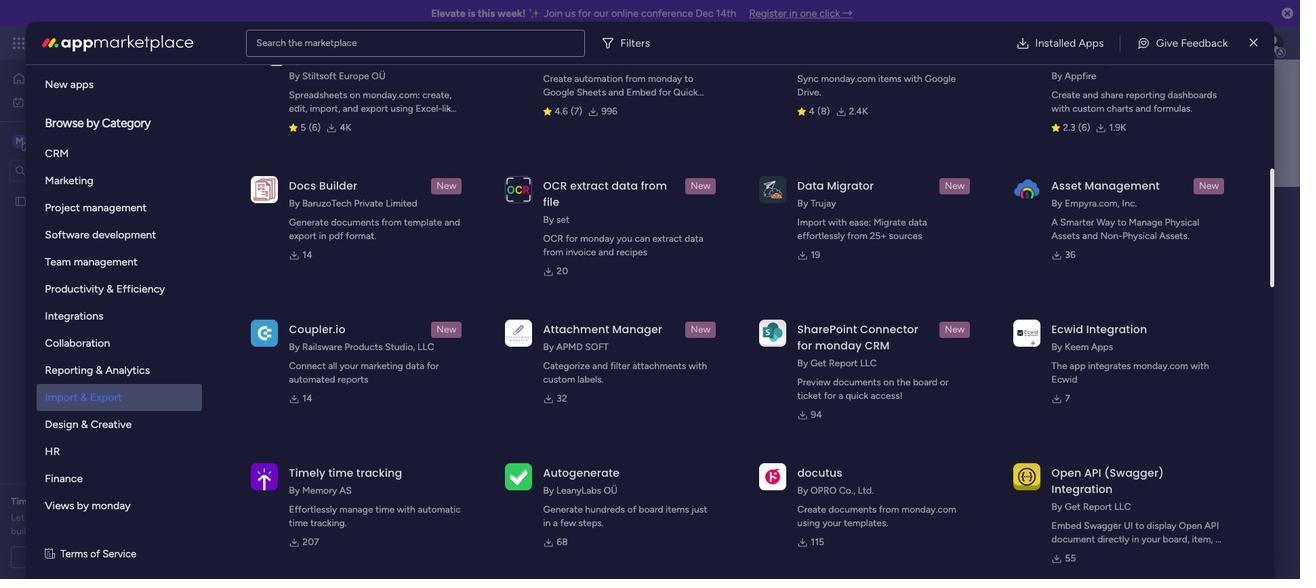 Task type: vqa. For each thing, say whether or not it's contained in the screenshot.
When within When a contact is subscribed to this list , create an item in
no



Task type: describe. For each thing, give the bounding box(es) containing it.
home button
[[8, 68, 146, 90]]

register
[[750, 7, 787, 20]]

your inside the embed swagger ui to display open api document directly in your board, item, or doc as a widget.
[[1142, 535, 1161, 546]]

so
[[32, 526, 42, 538]]

to for by get report llc
[[1136, 521, 1145, 532]]

a inside the embed swagger ui to display open api document directly in your board, item, or doc as a widget.
[[1082, 548, 1087, 560]]

format.
[[346, 231, 377, 242]]

feedback
[[1182, 36, 1229, 49]]

test list box
[[0, 187, 173, 396]]

swagger
[[1085, 521, 1122, 532]]

assets.
[[1160, 231, 1190, 242]]

terms of use image
[[45, 547, 55, 563]]

preview documents on the board or ticket for a quick access!
[[798, 377, 949, 402]]

app logo image for preview documents on the board or ticket for a quick access!
[[760, 320, 787, 347]]

create for dashboard hub for monday.com
[[1052, 90, 1081, 101]]

0 horizontal spatial by baruzotech private limited
[[289, 198, 418, 210]]

test for public board image on the left of page
[[279, 338, 297, 349]]

import & export
[[45, 391, 122, 404]]

using inside 'create documents from monday.com using your templates.'
[[798, 518, 821, 530]]

996
[[602, 106, 618, 117]]

and right boards
[[287, 306, 303, 318]]

filter
[[611, 361, 630, 372]]

crm inside sharepoint connector for monday crm
[[865, 338, 890, 354]]

& for analytics
[[96, 364, 103, 377]]

4k
[[340, 122, 352, 134]]

asset
[[1052, 178, 1083, 194]]

on inside preview documents on the board or ticket for a quick access!
[[884, 377, 895, 389]]

report inside open api (swagger) integration by get report llc
[[1084, 502, 1113, 513]]

0 horizontal spatial baruzotech
[[302, 198, 352, 210]]

data inside ocr for monday you can extract data from invoice and recipes
[[685, 233, 704, 245]]

1 horizontal spatial limited
[[895, 54, 926, 66]]

work for my
[[45, 96, 66, 108]]

monday up home "button"
[[60, 35, 107, 51]]

by left stiltsoft
[[289, 71, 300, 82]]

0 horizontal spatial physical
[[1123, 231, 1158, 242]]

attachments
[[633, 361, 687, 372]]

terms
[[60, 549, 88, 561]]

0 vertical spatial review
[[93, 497, 123, 508]]

open api (swagger) integration by get report llc
[[1052, 466, 1165, 513]]

from inside generate documents from template and export in pdf format.
[[382, 217, 402, 229]]

click
[[820, 7, 841, 20]]

products
[[345, 342, 383, 353]]

generate for pdf
[[289, 217, 329, 229]]

1 horizontal spatial baruzotech
[[811, 54, 861, 66]]

excel-
[[416, 103, 442, 115]]

hundreds
[[586, 505, 625, 516]]

built
[[11, 526, 30, 538]]

app logo image for the app integrates monday.com with ecwid
[[1014, 320, 1041, 347]]

0 horizontal spatial limited
[[386, 198, 418, 210]]

ecwid inside ecwid integration by keem apps
[[1052, 322, 1084, 338]]

ui
[[1125, 521, 1134, 532]]

meeting
[[93, 552, 129, 564]]

by formula lookout
[[544, 54, 628, 66]]

monday.com for for
[[1070, 51, 1144, 66]]

expert
[[62, 497, 91, 508]]

attachment manager
[[544, 322, 663, 338]]

charts
[[1108, 103, 1134, 115]]

new apps
[[45, 78, 94, 91]]

monday inside sharepoint connector for monday crm
[[816, 338, 862, 354]]

connector
[[861, 322, 919, 338]]

monday inside ocr for monday you can extract data from invoice and recipes
[[581, 233, 615, 245]]

give feedback button
[[1127, 30, 1240, 57]]

sheets
[[577, 87, 607, 98]]

0 horizontal spatial get
[[811, 358, 827, 370]]

open inside open api (swagger) integration by get report llc
[[1052, 466, 1082, 482]]

embed inside 'create automation from monday to google sheets and embed for quick access!'
[[627, 87, 657, 98]]

for inside sharepoint connector for monday crm
[[798, 338, 813, 354]]

in inside the embed swagger ui to display open api document directly in your board, item, or doc as a widget.
[[1133, 535, 1140, 546]]

llc inside open api (swagger) integration by get report llc
[[1115, 502, 1132, 513]]

dashboard
[[1052, 35, 1114, 50]]

apps inside ecwid integration by keem apps
[[1092, 342, 1114, 353]]

for inside smart spreadsheet for monday
[[363, 51, 378, 66]]

embed inside the embed swagger ui to display open api document directly in your board, item, or doc as a widget.
[[1052, 521, 1082, 532]]

templates.
[[844, 518, 889, 530]]

import,
[[310, 103, 341, 115]]

a inside button
[[86, 552, 91, 564]]

2 vertical spatial of
[[90, 549, 100, 561]]

from inside ocr extract data from file
[[641, 178, 668, 194]]

brad klo image
[[1263, 33, 1285, 54]]

help
[[1197, 546, 1222, 559]]

development
[[92, 229, 156, 241]]

by left apmd
[[544, 342, 554, 353]]

4
[[809, 106, 815, 117]]

manager
[[613, 322, 663, 338]]

terms of service link
[[60, 547, 136, 563]]

oü for by
[[372, 71, 386, 82]]

add
[[337, 225, 355, 237]]

get inside open api (swagger) integration by get report llc
[[1065, 502, 1081, 513]]

0 horizontal spatial the
[[288, 37, 303, 48]]

by for views
[[77, 500, 89, 513]]

free
[[60, 526, 79, 538]]

0 vertical spatial private
[[863, 54, 892, 66]]

by apmd soft
[[544, 342, 609, 353]]

on inside spreadsheets on monday.com: create, edit, import, and export using excel-like features.
[[350, 90, 361, 101]]

dashboards inside create and share reporting dashboards with custom charts and formulas.
[[1169, 90, 1218, 101]]

set
[[557, 214, 570, 226]]

search everything image
[[1186, 37, 1199, 50]]

inbox image
[[1093, 37, 1106, 50]]

management for project management
[[83, 201, 147, 214]]

Search in workspace field
[[28, 163, 113, 178]]

api inside the embed swagger ui to display open api document directly in your board, item, or doc as a widget.
[[1205, 521, 1220, 532]]

14th
[[717, 7, 737, 20]]

time for an expert review let our experts review what you've built so far. free of charge
[[11, 497, 158, 538]]

recipes
[[617, 247, 648, 258]]

export inside spreadsheets on monday.com: create, edit, import, and export using excel-like features.
[[361, 103, 389, 115]]

data inside ocr extract data from file
[[612, 178, 638, 194]]

custom inside the categorize and filter attachments with custom labels.
[[544, 374, 576, 386]]

with inside sync monday.com items with google drive.
[[905, 73, 923, 85]]

ltd.
[[858, 486, 874, 497]]

management for team management
[[74, 256, 138, 269]]

0 vertical spatial report
[[829, 358, 858, 370]]

smarter
[[1061, 217, 1095, 229]]

0 vertical spatial physical
[[1166, 217, 1200, 229]]

a inside preview documents on the board or ticket for a quick access!
[[839, 391, 844, 402]]

1 vertical spatial main
[[338, 192, 391, 223]]

1 vertical spatial review
[[77, 513, 105, 524]]

app logo image for embed swagger ui to display open api document directly in your board, item, or doc as a widget.
[[1014, 464, 1041, 491]]

apps marketplace image
[[42, 35, 194, 51]]

0 horizontal spatial llc
[[418, 342, 434, 353]]

1 vertical spatial time
[[376, 505, 395, 516]]

board inside generate hundreds of board items just in a few steps.
[[639, 505, 664, 516]]

installed apps button
[[1006, 30, 1115, 57]]

effortlessly
[[289, 505, 337, 516]]

documents inside 'create documents from monday.com using your templates.'
[[829, 505, 877, 516]]

management
[[1085, 178, 1161, 194]]

by inside timely time tracking by memory as
[[289, 486, 300, 497]]

app logo image for import with ease: migrate data effortlessly from 25+ sources
[[760, 176, 787, 203]]

by for browse
[[86, 116, 99, 131]]

with inside the categorize and filter attachments with custom labels.
[[689, 361, 708, 372]]

ecwid inside the app integrates monday.com with ecwid
[[1052, 374, 1078, 386]]

the
[[1052, 361, 1068, 372]]

timely
[[289, 466, 326, 482]]

your inside 'create documents from monday.com using your templates.'
[[823, 518, 842, 530]]

experts
[[43, 513, 75, 524]]

file
[[544, 195, 560, 210]]

export
[[90, 391, 122, 404]]

new for ocr
[[691, 180, 711, 192]]

ocr for ocr extract data from file
[[544, 178, 568, 194]]

by get report llc
[[798, 358, 877, 370]]

ocr extract data from file
[[544, 178, 668, 210]]

document
[[1052, 535, 1096, 546]]

0 vertical spatial our
[[594, 7, 609, 20]]

boards
[[256, 306, 285, 318]]

browse
[[45, 116, 84, 131]]

give
[[1157, 36, 1179, 49]]

browse by category
[[45, 116, 151, 131]]

you for visited
[[357, 306, 373, 318]]

app logo image for effortlessly manage time with automatic time tracking.
[[251, 464, 278, 491]]

with inside the effortlessly manage time with automatic time tracking.
[[397, 505, 416, 516]]

team
[[45, 256, 71, 269]]

in for generate hundreds of board items just in a few steps.
[[544, 518, 551, 530]]

generate documents from template and export in pdf format.
[[289, 217, 460, 242]]

for inside 'create automation from monday to google sheets and embed for quick access!'
[[659, 87, 671, 98]]

5
[[301, 122, 306, 134]]

(swagger)
[[1105, 466, 1165, 482]]

and down reporting
[[1136, 103, 1152, 115]]

1 vertical spatial private
[[354, 198, 384, 210]]

19
[[812, 250, 821, 261]]

coupler.io
[[289, 322, 346, 338]]

extract inside ocr extract data from file
[[570, 178, 609, 194]]

the app integrates monday.com with ecwid
[[1052, 361, 1210, 386]]

0 vertical spatial this
[[478, 7, 495, 20]]

reporting
[[1127, 90, 1166, 101]]

for inside time for an expert review let our experts review what you've built so far. free of charge
[[35, 497, 47, 508]]

embed swagger ui to display open api document directly in your board, item, or doc as a widget.
[[1052, 521, 1225, 560]]

of inside generate hundreds of board items just in a few steps.
[[628, 505, 637, 516]]

co.,
[[840, 486, 856, 497]]

1 vertical spatial main workspace
[[338, 192, 513, 223]]

week!
[[498, 7, 526, 20]]

and down appfire
[[1083, 90, 1099, 101]]

by set
[[544, 214, 570, 226]]

to inside 'create automation from monday to google sheets and embed for quick access!'
[[685, 73, 694, 85]]

sources
[[890, 231, 923, 242]]

sharepoint
[[798, 322, 858, 338]]

template
[[404, 217, 442, 229]]

google inside sync monday.com items with google drive.
[[925, 73, 957, 85]]

google inside 'create automation from monday to google sheets and embed for quick access!'
[[544, 87, 575, 98]]

for inside preview documents on the board or ticket for a quick access!
[[824, 391, 837, 402]]

items inside sync monday.com items with google drive.
[[879, 73, 902, 85]]

by down docs
[[289, 198, 300, 210]]

with inside create and share reporting dashboards with custom charts and formulas.
[[1052, 103, 1071, 115]]

a inside generate hundreds of board items just in a few steps.
[[553, 518, 558, 530]]

elevate is this week! ✨ join us for our online conference dec 14th
[[431, 7, 737, 20]]

europe
[[339, 71, 369, 82]]

in for boards and dashboards you visited recently in this workspace
[[443, 306, 450, 318]]

m
[[16, 135, 24, 147]]

and inside ocr for monday you can extract data from invoice and recipes
[[599, 247, 615, 258]]

for inside connect all your marketing data for automated reports
[[427, 361, 439, 372]]

soft
[[586, 342, 609, 353]]

of inside time for an expert review let our experts review what you've built so far. free of charge
[[81, 526, 90, 538]]

extract inside ocr for monday you can extract data from invoice and recipes
[[653, 233, 683, 245]]

0 horizontal spatial crm
[[45, 147, 69, 160]]

effortlessly manage time with automatic time tracking.
[[289, 505, 461, 530]]

or inside the embed swagger ui to display open api document directly in your board, item, or doc as a widget.
[[1216, 535, 1225, 546]]

dapulse x slim image
[[1251, 35, 1259, 51]]

0 horizontal spatial this
[[452, 306, 468, 318]]

automated
[[289, 374, 336, 386]]

assets
[[1052, 231, 1081, 242]]

using inside spreadsheets on monday.com: create, edit, import, and export using excel-like features.
[[391, 103, 414, 115]]

(6) for smart spreadsheet for monday
[[309, 122, 321, 134]]

integrations
[[45, 310, 104, 323]]

new for asset
[[1200, 180, 1220, 192]]

0 vertical spatial management
[[137, 35, 211, 51]]

by up connect
[[289, 342, 300, 353]]

monday inside 'create automation from monday to google sheets and embed for quick access!'
[[648, 73, 683, 85]]

from inside import with ease: migrate data effortlessly from 25+ sources
[[848, 231, 868, 242]]



Task type: locate. For each thing, give the bounding box(es) containing it.
reporting
[[45, 364, 93, 377]]

with inside import with ease: migrate data effortlessly from 25+ sources
[[829, 217, 847, 229]]

1 horizontal spatial import
[[798, 217, 826, 229]]

0 horizontal spatial generate
[[289, 217, 329, 229]]

1 ecwid from the top
[[1052, 322, 1084, 338]]

oü for autogenerate
[[604, 486, 618, 497]]

generate inside generate hundreds of board items just in a few steps.
[[544, 505, 583, 516]]

time down effortlessly on the bottom left
[[289, 518, 308, 530]]

0 vertical spatial oü
[[372, 71, 386, 82]]

1 horizontal spatial extract
[[653, 233, 683, 245]]

our left online
[[594, 7, 609, 20]]

to inside the embed swagger ui to display open api document directly in your board, item, or doc as a widget.
[[1136, 521, 1145, 532]]

documents up templates.
[[829, 505, 877, 516]]

1 vertical spatial to
[[1118, 217, 1127, 229]]

0 vertical spatial get
[[811, 358, 827, 370]]

(6) right 2.3
[[1079, 122, 1091, 134]]

report up swagger
[[1084, 502, 1113, 513]]

from
[[626, 73, 646, 85], [641, 178, 668, 194], [382, 217, 402, 229], [848, 231, 868, 242], [544, 247, 564, 258], [880, 505, 900, 516]]

for inside ocr for monday you can extract data from invoice and recipes
[[566, 233, 578, 245]]

monday.com for integrates
[[1134, 361, 1189, 372]]

for right us
[[579, 7, 592, 20]]

register in one click → link
[[750, 7, 853, 20]]

1 horizontal spatial by baruzotech private limited
[[798, 54, 926, 66]]

1 vertical spatial generate
[[544, 505, 583, 516]]

by left formula on the left top of the page
[[544, 54, 554, 66]]

timely time tracking by memory as
[[289, 466, 403, 497]]

you for can
[[617, 233, 633, 245]]

custom inside create and share reporting dashboards with custom charts and formulas.
[[1073, 103, 1105, 115]]

monday.com inside dashboard hub for monday.com by appfire
[[1070, 51, 1144, 66]]

hub
[[1117, 35, 1139, 50]]

llc up ui in the bottom right of the page
[[1115, 502, 1132, 513]]

1 vertical spatial documents
[[834, 377, 882, 389]]

create for docutus
[[798, 505, 827, 516]]

and inside 'create automation from monday to google sheets and embed for quick access!'
[[609, 87, 625, 98]]

import up the design
[[45, 391, 78, 404]]

generate hundreds of board items just in a few steps.
[[544, 505, 708, 530]]

oü up hundreds
[[604, 486, 618, 497]]

generate
[[289, 217, 329, 229], [544, 505, 583, 516]]

36
[[1066, 250, 1076, 261]]

by inside ecwid integration by keem apps
[[1052, 342, 1063, 353]]

in inside generate hundreds of board items just in a few steps.
[[544, 518, 551, 530]]

by up sync
[[798, 54, 809, 66]]

2 vertical spatial management
[[74, 256, 138, 269]]

2 (6) from the left
[[1079, 122, 1091, 134]]

ocr up file
[[544, 178, 568, 194]]

68
[[557, 537, 568, 549]]

by down my work button at the left of page
[[86, 116, 99, 131]]

empyra.com,
[[1065, 198, 1121, 210]]

visited
[[375, 306, 403, 318]]

by baruzotech private limited up sync monday.com items with google drive.
[[798, 54, 926, 66]]

and inside a smarter way to manage physical assets and non-physical assets.
[[1083, 231, 1099, 242]]

0 vertical spatial integration
[[1087, 322, 1148, 338]]

time up as
[[329, 466, 354, 482]]

from inside 'create documents from monday.com using your templates.'
[[880, 505, 900, 516]]

0 vertical spatial llc
[[418, 342, 434, 353]]

0 horizontal spatial using
[[391, 103, 414, 115]]

to right way
[[1118, 217, 1127, 229]]

0 horizontal spatial create
[[544, 73, 572, 85]]

& up export
[[96, 364, 103, 377]]

✨
[[529, 7, 541, 20]]

test inside 'link'
[[279, 338, 297, 349]]

for left 'quick'
[[659, 87, 671, 98]]

using down monday.com:
[[391, 103, 414, 115]]

crm up search in workspace field
[[45, 147, 69, 160]]

0 horizontal spatial oü
[[372, 71, 386, 82]]

1 vertical spatial crm
[[865, 338, 890, 354]]

1 vertical spatial 14
[[303, 393, 313, 405]]

0 vertical spatial by
[[86, 116, 99, 131]]

app logo image for ocr for monday you can extract data from invoice and recipes
[[506, 176, 533, 203]]

14 for coupler.io
[[303, 393, 313, 405]]

work
[[110, 35, 134, 51], [45, 96, 66, 108]]

docs builder
[[289, 178, 358, 194]]

stiltsoft
[[302, 71, 337, 82]]

invoice
[[566, 247, 596, 258]]

ecwid integration by keem apps
[[1052, 322, 1148, 353]]

create inside 'create documents from monday.com using your templates.'
[[798, 505, 827, 516]]

let
[[11, 513, 25, 524]]

sharepoint connector for monday crm
[[798, 322, 919, 354]]

select product image
[[12, 37, 26, 50]]

25+
[[871, 231, 887, 242]]

or inside preview documents on the board or ticket for a quick access!
[[941, 377, 949, 389]]

0 horizontal spatial of
[[81, 526, 90, 538]]

1 14 from the top
[[303, 250, 313, 261]]

monday up by get report llc
[[816, 338, 862, 354]]

api left the "(swagger)"
[[1085, 466, 1102, 482]]

opro
[[811, 486, 837, 497]]

2 vertical spatial create
[[798, 505, 827, 516]]

0 vertical spatial by baruzotech private limited
[[798, 54, 926, 66]]

1 (6) from the left
[[309, 122, 321, 134]]

from up the 20
[[544, 247, 564, 258]]

a
[[839, 391, 844, 402], [553, 518, 558, 530], [1082, 548, 1087, 560], [86, 552, 91, 564]]

on up 'access!' on the bottom of the page
[[884, 377, 895, 389]]

for inside dashboard hub for monday.com by appfire
[[1052, 51, 1067, 66]]

0 vertical spatial on
[[350, 90, 361, 101]]

create inside 'create automation from monday to google sheets and embed for quick access!'
[[544, 73, 572, 85]]

2.3 (6)
[[1064, 122, 1091, 134]]

api up item,
[[1205, 521, 1220, 532]]

1 vertical spatial work
[[45, 96, 66, 108]]

app logo image for generate documents from template and export in pdf format.
[[251, 176, 278, 203]]

work up home "button"
[[110, 35, 134, 51]]

in right recently
[[443, 306, 450, 318]]

create down formula on the left top of the page
[[544, 73, 572, 85]]

with inside the app integrates monday.com with ecwid
[[1191, 361, 1210, 372]]

0 horizontal spatial test
[[32, 196, 50, 207]]

2 horizontal spatial of
[[628, 505, 637, 516]]

1 ocr from the top
[[544, 178, 568, 194]]

from up can
[[641, 178, 668, 194]]

1 vertical spatial items
[[666, 505, 690, 516]]

review up charge
[[77, 513, 105, 524]]

main
[[31, 135, 55, 148], [338, 192, 391, 223]]

in left pdf
[[319, 231, 327, 242]]

(6)
[[309, 122, 321, 134], [1079, 122, 1091, 134]]

report down sharepoint connector for monday crm
[[829, 358, 858, 370]]

to for by empyra.com, inc.
[[1118, 217, 1127, 229]]

your
[[340, 361, 359, 372], [823, 518, 842, 530], [1142, 535, 1161, 546]]

0 vertical spatial you
[[617, 233, 633, 245]]

data down studio,
[[406, 361, 425, 372]]

monday inside smart spreadsheet for monday
[[289, 67, 336, 83]]

& for creative
[[81, 419, 88, 431]]

1 horizontal spatial (6)
[[1079, 122, 1091, 134]]

workspace
[[58, 135, 111, 148], [396, 192, 513, 223], [357, 225, 403, 237], [470, 306, 516, 318]]

documents inside generate documents from template and export in pdf format.
[[331, 217, 379, 229]]

in for generate documents from template and export in pdf format.
[[319, 231, 327, 242]]

0 vertical spatial main workspace
[[31, 135, 111, 148]]

1 horizontal spatial our
[[594, 7, 609, 20]]

main workspace
[[31, 135, 111, 148], [338, 192, 513, 223]]

data inside connect all your marketing data for automated reports
[[406, 361, 425, 372]]

in left one
[[790, 7, 798, 20]]

0 vertical spatial ecwid
[[1052, 322, 1084, 338]]

categorize
[[544, 361, 590, 372]]

our up so
[[27, 513, 41, 524]]

api inside open api (swagger) integration by get report llc
[[1085, 466, 1102, 482]]

0 vertical spatial open
[[1052, 466, 1082, 482]]

documents inside preview documents on the board or ticket for a quick access!
[[834, 377, 882, 389]]

1 vertical spatial management
[[83, 201, 147, 214]]

1 horizontal spatial generate
[[544, 505, 583, 516]]

1 vertical spatial custom
[[544, 374, 576, 386]]

manage
[[340, 505, 373, 516]]

all
[[328, 361, 337, 372]]

productivity & efficiency
[[45, 283, 165, 296]]

ease:
[[850, 217, 872, 229]]

1 horizontal spatial embed
[[1052, 521, 1082, 532]]

5 (6)
[[301, 122, 321, 134]]

import for import & export
[[45, 391, 78, 404]]

app logo image for create documents from monday.com using your templates.
[[760, 464, 787, 491]]

monday up invoice
[[581, 233, 615, 245]]

1 horizontal spatial the
[[897, 377, 911, 389]]

notifications image
[[1063, 37, 1076, 50]]

1 vertical spatial by
[[77, 500, 89, 513]]

1 horizontal spatial board
[[914, 377, 938, 389]]

give feedback link
[[1127, 30, 1240, 57]]

test for public board icon in the left top of the page
[[32, 196, 50, 207]]

by left the opro
[[798, 486, 809, 497]]

you've
[[131, 513, 158, 524]]

by down timely
[[289, 486, 300, 497]]

to right ui in the bottom right of the page
[[1136, 521, 1145, 532]]

this right recently
[[452, 306, 468, 318]]

extract up invoice
[[570, 178, 609, 194]]

filters button
[[596, 30, 661, 57]]

1 vertical spatial export
[[289, 231, 317, 242]]

test inside list box
[[32, 196, 50, 207]]

new for sharepoint
[[946, 324, 965, 336]]

using up 115
[[798, 518, 821, 530]]

0 horizontal spatial board
[[639, 505, 664, 516]]

editor's choice
[[45, 51, 117, 64]]

for up invoice
[[566, 233, 578, 245]]

in inside generate documents from template and export in pdf format.
[[319, 231, 327, 242]]

few
[[561, 518, 577, 530]]

option
[[0, 189, 173, 192]]

0 horizontal spatial open
[[1052, 466, 1082, 482]]

2 ecwid from the top
[[1052, 374, 1078, 386]]

0 vertical spatial to
[[685, 73, 694, 85]]

0 horizontal spatial private
[[354, 198, 384, 210]]

0 horizontal spatial api
[[1085, 466, 1102, 482]]

by up the
[[1052, 342, 1063, 353]]

smart
[[289, 35, 323, 50]]

1 vertical spatial apps
[[1092, 342, 1114, 353]]

0 vertical spatial api
[[1085, 466, 1102, 482]]

0 horizontal spatial embed
[[627, 87, 657, 98]]

my work
[[30, 96, 66, 108]]

workspace selection element
[[13, 133, 113, 151]]

board down connector
[[914, 377, 938, 389]]

0 vertical spatial time
[[329, 466, 354, 482]]

or
[[941, 377, 949, 389], [1216, 535, 1225, 546]]

by baruzotech private limited down 'builder'
[[289, 198, 418, 210]]

by left set on the left of the page
[[544, 214, 554, 226]]

by inside dashboard hub for monday.com by appfire
[[1052, 71, 1063, 82]]

board inside preview documents on the board or ticket for a quick access!
[[914, 377, 938, 389]]

monday up charge
[[92, 500, 131, 513]]

0 vertical spatial extract
[[570, 178, 609, 194]]

55
[[1066, 554, 1077, 565]]

data
[[612, 178, 638, 194], [909, 217, 928, 229], [685, 233, 704, 245], [406, 361, 425, 372]]

for right marketing
[[427, 361, 439, 372]]

private up generate documents from template and export in pdf format.
[[354, 198, 384, 210]]

and up labels.
[[593, 361, 608, 372]]

2 vertical spatial documents
[[829, 505, 877, 516]]

1 horizontal spatial on
[[884, 377, 895, 389]]

for left an
[[35, 497, 47, 508]]

generate down docs
[[289, 217, 329, 229]]

documents for connector
[[834, 377, 882, 389]]

by stiltsoft europe oü
[[289, 71, 386, 82]]

studio,
[[385, 342, 415, 353]]

oü inside autogenerate by leanylabs oü
[[604, 486, 618, 497]]

1 horizontal spatial using
[[798, 518, 821, 530]]

from inside ocr for monday you can extract data from invoice and recipes
[[544, 247, 564, 258]]

(6) for dashboard hub for monday.com
[[1079, 122, 1091, 134]]

embed up document
[[1052, 521, 1082, 532]]

items inside generate hundreds of board items just in a few steps.
[[666, 505, 690, 516]]

apps inside button
[[1079, 36, 1105, 49]]

open inside the embed swagger ui to display open api document directly in your board, item, or doc as a widget.
[[1180, 521, 1203, 532]]

main workspace inside workspace selection element
[[31, 135, 111, 148]]

1 horizontal spatial this
[[478, 7, 495, 20]]

ecwid down the
[[1052, 374, 1078, 386]]

documents for builder
[[331, 217, 379, 229]]

add to favorites image
[[876, 336, 890, 350]]

import inside import with ease: migrate data effortlessly from 25+ sources
[[798, 217, 826, 229]]

2 ocr from the top
[[544, 233, 564, 245]]

by
[[544, 54, 554, 66], [798, 54, 809, 66], [289, 71, 300, 82], [1052, 71, 1063, 82], [289, 198, 300, 210], [798, 198, 809, 210], [1052, 198, 1063, 210], [544, 214, 554, 226], [289, 342, 300, 353], [544, 342, 554, 353], [1052, 342, 1063, 353], [798, 358, 809, 370], [289, 486, 300, 497], [544, 486, 554, 497], [798, 486, 809, 497], [1052, 502, 1063, 513]]

ocr for ocr for monday you can extract data from invoice and recipes
[[544, 233, 564, 245]]

documents up quick
[[834, 377, 882, 389]]

to inside a smarter way to manage physical assets and non-physical assets.
[[1118, 217, 1127, 229]]

integration up swagger
[[1052, 482, 1113, 498]]

is
[[468, 7, 476, 20]]

generate for a
[[544, 505, 583, 516]]

custom up 2.3 (6)
[[1073, 103, 1105, 115]]

1 horizontal spatial open
[[1180, 521, 1203, 532]]

1 vertical spatial your
[[823, 518, 842, 530]]

1 vertical spatial get
[[1065, 502, 1081, 513]]

1 horizontal spatial time
[[329, 466, 354, 482]]

Main workspace field
[[335, 192, 1246, 223]]

new for docs
[[437, 180, 457, 192]]

data migrator
[[798, 178, 875, 194]]

1 vertical spatial embed
[[1052, 521, 1082, 532]]

1 vertical spatial oü
[[604, 486, 618, 497]]

& for efficiency
[[107, 283, 114, 296]]

for down 'sharepoint'
[[798, 338, 813, 354]]

app logo image for categorize and filter attachments with custom labels.
[[506, 320, 533, 347]]

from down lookout
[[626, 73, 646, 85]]

workspace image
[[13, 134, 26, 149]]

create,
[[423, 90, 452, 101]]

as
[[1071, 548, 1080, 560]]

import for import with ease: migrate data effortlessly from 25+ sources
[[798, 217, 826, 229]]

search the marketplace
[[257, 37, 357, 48]]

help image
[[1216, 37, 1229, 50]]

creative
[[91, 419, 132, 431]]

1 horizontal spatial you
[[617, 233, 633, 245]]

formulas.
[[1154, 103, 1193, 115]]

directly
[[1098, 535, 1130, 546]]

connect
[[289, 361, 326, 372]]

just
[[692, 505, 708, 516]]

automation
[[575, 73, 623, 85]]

filters
[[621, 36, 650, 49]]

by up preview
[[798, 358, 809, 370]]

to up 'quick'
[[685, 73, 694, 85]]

new for data
[[946, 180, 965, 192]]

1 horizontal spatial custom
[[1073, 103, 1105, 115]]

115
[[812, 537, 825, 549]]

by left appfire
[[1052, 71, 1063, 82]]

ocr inside ocr extract data from file
[[544, 178, 568, 194]]

the right search
[[288, 37, 303, 48]]

sync monday.com items with google drive.
[[798, 73, 957, 98]]

way
[[1097, 217, 1116, 229]]

20
[[557, 266, 569, 277]]

open up item,
[[1180, 521, 1203, 532]]

1 horizontal spatial llc
[[861, 358, 877, 370]]

monday.com for from
[[902, 505, 957, 516]]

data right can
[[685, 233, 704, 245]]

as
[[340, 486, 352, 497]]

you left visited
[[357, 306, 373, 318]]

0 horizontal spatial to
[[685, 73, 694, 85]]

monday.com inside 'create documents from monday.com using your templates.'
[[902, 505, 957, 516]]

1 vertical spatial on
[[884, 377, 895, 389]]

your up reports
[[340, 361, 359, 372]]

app logo image for connect all your marketing data for automated reports
[[251, 320, 278, 347]]

1 horizontal spatial crm
[[865, 338, 890, 354]]

→
[[843, 7, 853, 20]]

0 horizontal spatial main workspace
[[31, 135, 111, 148]]

0 horizontal spatial your
[[340, 361, 359, 372]]

monday.com inside the app integrates monday.com with ecwid
[[1134, 361, 1189, 372]]

elevate
[[431, 7, 466, 20]]

0 horizontal spatial time
[[289, 518, 308, 530]]

by inside autogenerate by leanylabs oü
[[544, 486, 554, 497]]

by up a
[[1052, 198, 1063, 210]]

work inside my work button
[[45, 96, 66, 108]]

apps image
[[1152, 37, 1166, 50]]

main workspace down browse
[[31, 135, 111, 148]]

edit,
[[289, 103, 308, 115]]

baruzotech down 'docs builder'
[[302, 198, 352, 210]]

app logo image
[[251, 176, 278, 203], [760, 176, 787, 203], [1014, 176, 1041, 203], [506, 176, 533, 203], [251, 320, 278, 347], [506, 320, 533, 347], [760, 320, 787, 347], [1014, 320, 1041, 347], [251, 464, 278, 491], [506, 464, 533, 491], [760, 464, 787, 491], [1014, 464, 1041, 491]]

invite members image
[[1123, 37, 1136, 50]]

main workspace up description
[[338, 192, 513, 223]]

ocr inside ocr for monday you can extract data from invoice and recipes
[[544, 233, 564, 245]]

1 horizontal spatial or
[[1216, 535, 1225, 546]]

1 horizontal spatial of
[[90, 549, 100, 561]]

0 vertical spatial items
[[879, 73, 902, 85]]

1 vertical spatial google
[[544, 87, 575, 98]]

monday down spreadsheet
[[289, 67, 336, 83]]

new for attachment
[[691, 324, 711, 336]]

app logo image for generate hundreds of board items just in a few steps.
[[506, 464, 533, 491]]

1 vertical spatial ocr
[[544, 233, 564, 245]]

board right hundreds
[[639, 505, 664, 516]]

quick
[[674, 87, 698, 98]]

1 horizontal spatial items
[[879, 73, 902, 85]]

open up document
[[1052, 466, 1082, 482]]

builder
[[319, 178, 358, 194]]

0 vertical spatial export
[[361, 103, 389, 115]]

private up sync monday.com items with google drive.
[[863, 54, 892, 66]]

integration inside open api (swagger) integration by get report llc
[[1052, 482, 1113, 498]]

your inside connect all your marketing data for automated reports
[[340, 361, 359, 372]]

widget.
[[1090, 548, 1121, 560]]

public board image
[[14, 195, 27, 208]]

and inside spreadsheets on monday.com: create, edit, import, and export using excel-like features.
[[343, 103, 359, 115]]

1 vertical spatial dashboards
[[305, 306, 355, 318]]

0 vertical spatial dashboards
[[1169, 90, 1218, 101]]

main inside workspace selection element
[[31, 135, 55, 148]]

0 horizontal spatial custom
[[544, 374, 576, 386]]

and inside generate documents from template and export in pdf format.
[[445, 217, 460, 229]]

by right views
[[77, 500, 89, 513]]

(6) right 5
[[309, 122, 321, 134]]

our inside time for an expert review let our experts review what you've built so far. free of charge
[[27, 513, 41, 524]]

2 horizontal spatial to
[[1136, 521, 1145, 532]]

you inside ocr for monday you can extract data from invoice and recipes
[[617, 233, 633, 245]]

by inside open api (swagger) integration by get report llc
[[1052, 502, 1063, 513]]

crm down connector
[[865, 338, 890, 354]]

export inside generate documents from template and export in pdf format.
[[289, 231, 317, 242]]

by inside docutus by opro co., ltd.
[[798, 486, 809, 497]]

monday.com inside sync monday.com items with google drive.
[[822, 73, 876, 85]]

2 vertical spatial time
[[289, 518, 308, 530]]

see plans button
[[219, 33, 284, 54]]

2 horizontal spatial your
[[1142, 535, 1161, 546]]

what
[[108, 513, 129, 524]]

and inside the categorize and filter attachments with custom labels.
[[593, 361, 608, 372]]

on
[[350, 90, 361, 101], [884, 377, 895, 389]]

oü up monday.com:
[[372, 71, 386, 82]]

14 for docs builder
[[303, 250, 313, 261]]

test right public board image on the left of page
[[279, 338, 297, 349]]

doc
[[1052, 548, 1069, 560]]

2 14 from the top
[[303, 393, 313, 405]]

the inside preview documents on the board or ticket for a quick access!
[[897, 377, 911, 389]]

and right invoice
[[599, 247, 615, 258]]

& right the design
[[81, 419, 88, 431]]

spreadsheets
[[289, 90, 348, 101]]

by down data
[[798, 198, 809, 210]]

& left efficiency
[[107, 283, 114, 296]]

0 vertical spatial the
[[288, 37, 303, 48]]

schedule
[[44, 552, 84, 564]]

public board image
[[256, 336, 271, 351]]

attachment
[[544, 322, 610, 338]]

one
[[801, 7, 818, 20]]

ticket
[[798, 391, 822, 402]]

1 horizontal spatial get
[[1065, 502, 1081, 513]]

work for monday
[[110, 35, 134, 51]]

data up can
[[612, 178, 638, 194]]

1 horizontal spatial main
[[338, 192, 391, 223]]

1 vertical spatial llc
[[861, 358, 877, 370]]

autogenerate by leanylabs oü
[[544, 466, 620, 497]]

an
[[50, 497, 60, 508]]

by left leanylabs
[[544, 486, 554, 497]]

integration inside ecwid integration by keem apps
[[1087, 322, 1148, 338]]

us
[[566, 7, 576, 20]]

from down ease:
[[848, 231, 868, 242]]

from inside 'create automation from monday to google sheets and embed for quick access!'
[[626, 73, 646, 85]]

extract right can
[[653, 233, 683, 245]]

time
[[11, 497, 32, 508]]

private
[[863, 54, 892, 66], [354, 198, 384, 210]]

review up 'what'
[[93, 497, 123, 508]]

0 horizontal spatial on
[[350, 90, 361, 101]]

1 horizontal spatial create
[[798, 505, 827, 516]]

export left pdf
[[289, 231, 317, 242]]

integration up integrates
[[1087, 322, 1148, 338]]

1 vertical spatial or
[[1216, 535, 1225, 546]]

generate inside generate documents from template and export in pdf format.
[[289, 217, 329, 229]]

baruzotech up sync
[[811, 54, 861, 66]]

finance
[[45, 473, 83, 486]]

documents up format.
[[331, 217, 379, 229]]

1 vertical spatial create
[[1052, 90, 1081, 101]]

data inside import with ease: migrate data effortlessly from 25+ sources
[[909, 217, 928, 229]]

0 vertical spatial using
[[391, 103, 414, 115]]

time inside timely time tracking by memory as
[[329, 466, 354, 482]]

app logo image for a smarter way to manage physical assets and non-physical assets.
[[1014, 176, 1041, 203]]

this right is
[[478, 7, 495, 20]]

& for export
[[80, 391, 87, 404]]

main right workspace icon at the left top of page
[[31, 135, 55, 148]]

1 vertical spatial baruzotech
[[302, 198, 352, 210]]

marketplace
[[305, 37, 357, 48]]

design
[[45, 419, 78, 431]]

2 vertical spatial llc
[[1115, 502, 1132, 513]]



